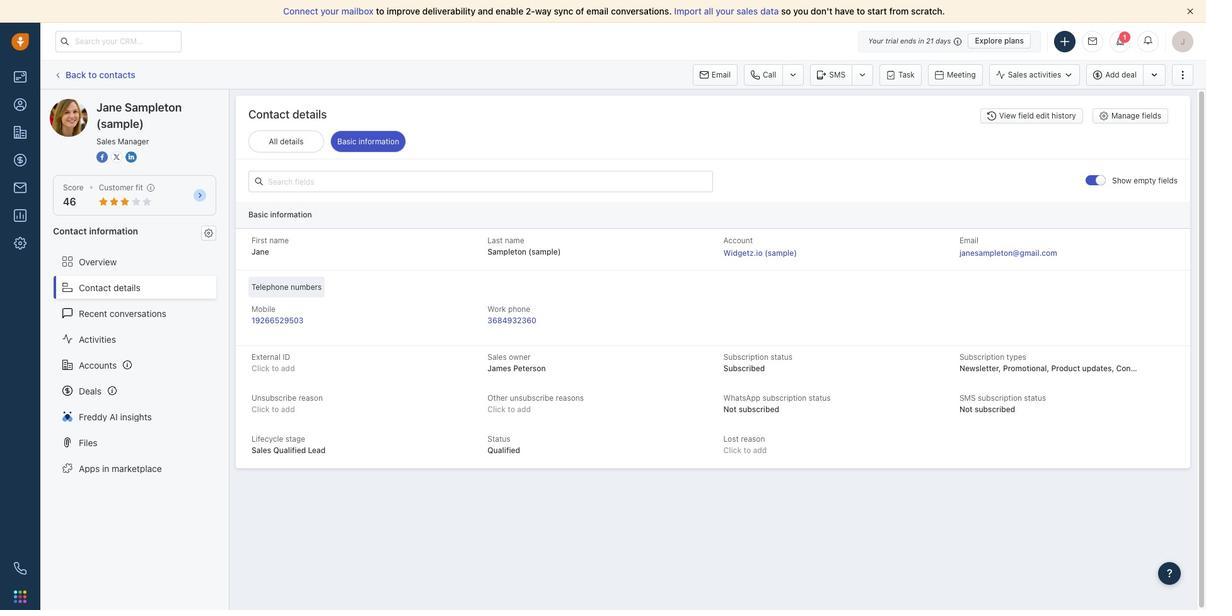 Task type: locate. For each thing, give the bounding box(es) containing it.
1 link
[[1110, 31, 1131, 52]]

in right apps
[[102, 463, 109, 474]]

1 subscription from the left
[[723, 352, 768, 362]]

3684932360
[[488, 316, 536, 325]]

sms inside the sms subscription status not subscribed
[[959, 393, 976, 403]]

2 vertical spatial contact
[[79, 282, 111, 293]]

jane inside the jane sampleton (sample) sales manager
[[96, 101, 122, 114]]

id
[[283, 352, 290, 362]]

1 vertical spatial in
[[102, 463, 109, 474]]

status inside subscription status subscribed
[[771, 352, 793, 362]]

fields right empty
[[1158, 176, 1178, 186]]

whatsapp subscription status not subscribed
[[723, 393, 831, 414]]

explore plans
[[975, 36, 1024, 45]]

activities
[[1029, 70, 1061, 79]]

1 vertical spatial email
[[959, 236, 978, 245]]

(sample)
[[143, 98, 179, 109], [96, 117, 144, 130], [528, 247, 561, 256], [765, 248, 797, 258]]

sampleton down "last" in the top of the page
[[488, 247, 526, 256]]

in
[[918, 37, 924, 45], [102, 463, 109, 474]]

qualified inside "lifecycle stage sales qualified lead"
[[273, 446, 306, 455]]

qualified down stage
[[273, 446, 306, 455]]

files
[[79, 437, 97, 448]]

last name sampleton (sample)
[[488, 236, 561, 256]]

basic
[[337, 137, 356, 146], [248, 210, 268, 220]]

customer fit
[[99, 183, 143, 192]]

so
[[781, 6, 791, 16]]

1 vertical spatial details
[[280, 137, 304, 146]]

basic up first
[[248, 210, 268, 220]]

click inside unsubscribe reason click to add
[[252, 405, 270, 414]]

0 horizontal spatial subscribed
[[739, 405, 779, 414]]

janesampleton@gmail.com
[[959, 248, 1057, 258]]

and
[[478, 6, 493, 16]]

to down unsubscribe
[[272, 405, 279, 414]]

2 subscribed from the left
[[975, 405, 1015, 414]]

connect
[[283, 6, 318, 16]]

in left 21
[[918, 37, 924, 45]]

1 vertical spatial contact
[[53, 226, 87, 237]]

1 horizontal spatial name
[[505, 236, 524, 245]]

(sample) inside account widgetz.io (sample)
[[765, 248, 797, 258]]

activities
[[79, 334, 116, 345]]

your right the all
[[716, 6, 734, 16]]

1 horizontal spatial not
[[959, 405, 973, 414]]

contact down 46 button
[[53, 226, 87, 237]]

subscription left types on the right
[[959, 352, 1004, 362]]

first
[[252, 236, 267, 245]]

sales owner james peterson
[[488, 352, 546, 373]]

subscription up subscribed
[[723, 352, 768, 362]]

0 vertical spatial contact details
[[248, 108, 327, 121]]

sales inside the jane sampleton (sample) sales manager
[[96, 137, 116, 146]]

0 horizontal spatial reason
[[299, 393, 323, 403]]

click down the other
[[488, 405, 506, 414]]

name inside last name sampleton (sample)
[[505, 236, 524, 245]]

to down "external"
[[272, 364, 279, 373]]

click down lost
[[723, 446, 741, 455]]

account widgetz.io (sample)
[[723, 236, 797, 258]]

to inside lost reason click to add
[[744, 446, 751, 455]]

2 name from the left
[[505, 236, 524, 245]]

unsubscribe
[[252, 393, 296, 403]]

jane for jane sampleton (sample) sales manager
[[96, 101, 122, 114]]

1 horizontal spatial subscription
[[978, 393, 1022, 403]]

2 subscription from the left
[[959, 352, 1004, 362]]

jane down back
[[75, 98, 94, 109]]

status inside whatsapp subscription status not subscribed
[[809, 393, 831, 403]]

click inside external id click to add
[[252, 364, 270, 373]]

0 horizontal spatial subscription
[[762, 393, 807, 403]]

subscribed
[[739, 405, 779, 414], [975, 405, 1015, 414]]

sampleton down contacts
[[97, 98, 140, 109]]

score 46
[[63, 183, 84, 207]]

meeting
[[947, 70, 976, 79]]

subscription
[[762, 393, 807, 403], [978, 393, 1022, 403]]

0 horizontal spatial information
[[89, 226, 138, 237]]

Search fields text field
[[248, 171, 713, 193]]

(sample) down the jane sampleton (sample)
[[96, 117, 144, 130]]

connect your mailbox to improve deliverability and enable 2-way sync of email conversations. import all your sales data so you don't have to start from scratch.
[[283, 6, 945, 16]]

mobile
[[252, 304, 275, 314]]

1 horizontal spatial reason
[[741, 434, 765, 444]]

(sample) up manager
[[143, 98, 179, 109]]

1 horizontal spatial subscription
[[959, 352, 1004, 362]]

don't
[[811, 6, 832, 16]]

21
[[926, 37, 934, 45]]

0 vertical spatial basic information
[[337, 137, 399, 146]]

1 vertical spatial basic information
[[248, 210, 312, 220]]

sms inside button
[[829, 70, 845, 79]]

of
[[576, 6, 584, 16]]

reason right unsubscribe
[[299, 393, 323, 403]]

contact up "recent"
[[79, 282, 111, 293]]

sampleton inside the jane sampleton (sample) sales manager
[[125, 101, 182, 114]]

click inside other unsubscribe reasons click to add
[[488, 405, 506, 414]]

manager
[[118, 137, 149, 146]]

accounts
[[79, 360, 117, 370]]

(sample) up phone
[[528, 247, 561, 256]]

contact details down overview
[[79, 282, 140, 293]]

46 button
[[63, 196, 76, 207]]

phone element
[[8, 556, 33, 581]]

sales left manager
[[96, 137, 116, 146]]

details
[[292, 108, 327, 121], [280, 137, 304, 146], [114, 282, 140, 293]]

click for lost reason click to add
[[723, 446, 741, 455]]

subscription for subscription status subscribed
[[723, 352, 768, 362]]

sales down lifecycle
[[252, 446, 271, 455]]

0 horizontal spatial subscription
[[723, 352, 768, 362]]

email inside button
[[712, 70, 731, 79]]

1 horizontal spatial in
[[918, 37, 924, 45]]

reason for lost reason
[[741, 434, 765, 444]]

fit
[[136, 183, 143, 192]]

email left the call link
[[712, 70, 731, 79]]

subscription inside whatsapp subscription status not subscribed
[[762, 393, 807, 403]]

add
[[281, 364, 295, 373], [281, 405, 295, 414], [517, 405, 531, 414], [753, 446, 767, 455]]

not down whatsapp
[[723, 405, 737, 414]]

0 vertical spatial in
[[918, 37, 924, 45]]

subscription right whatsapp
[[762, 393, 807, 403]]

add inside unsubscribe reason click to add
[[281, 405, 295, 414]]

1 horizontal spatial qualified
[[488, 446, 520, 455]]

field
[[1018, 111, 1034, 121]]

(sample) inside last name sampleton (sample)
[[528, 247, 561, 256]]

0 horizontal spatial status
[[771, 352, 793, 362]]

0 vertical spatial email
[[712, 70, 731, 79]]

way
[[535, 6, 552, 16]]

1 horizontal spatial contact details
[[248, 108, 327, 121]]

1 name from the left
[[269, 236, 289, 245]]

freddy ai insights
[[79, 411, 152, 422]]

name inside first name jane
[[269, 236, 289, 245]]

1 vertical spatial reason
[[741, 434, 765, 444]]

name for first name
[[269, 236, 289, 245]]

sales left activities
[[1008, 70, 1027, 79]]

fields
[[1142, 111, 1161, 121], [1158, 176, 1178, 186]]

email for email janesampleton@gmail.com
[[959, 236, 978, 245]]

(sample) for jane sampleton (sample) sales manager
[[96, 117, 144, 130]]

name
[[269, 236, 289, 245], [505, 236, 524, 245]]

46
[[63, 196, 76, 207]]

subscription status subscribed
[[723, 352, 793, 373]]

other unsubscribe reasons click to add
[[488, 393, 584, 414]]

0 horizontal spatial basic information
[[248, 210, 312, 220]]

add inside lost reason click to add
[[753, 446, 767, 455]]

subscribed inside the sms subscription status not subscribed
[[975, 405, 1015, 414]]

1 horizontal spatial information
[[270, 210, 312, 220]]

email up 'janesampleton@gmail.com'
[[959, 236, 978, 245]]

2 qualified from the left
[[488, 446, 520, 455]]

2 horizontal spatial jane
[[252, 247, 269, 256]]

subscribed for sms
[[975, 405, 1015, 414]]

lifecycle stage sales qualified lead
[[252, 434, 326, 455]]

name for last name
[[505, 236, 524, 245]]

status for whatsapp
[[809, 393, 831, 403]]

sampleton up manager
[[125, 101, 182, 114]]

subscription down subscription types
[[978, 393, 1022, 403]]

subscription types
[[959, 352, 1026, 362]]

to down the other
[[508, 405, 515, 414]]

fields inside button
[[1142, 111, 1161, 121]]

click down unsubscribe
[[252, 405, 270, 414]]

1 horizontal spatial subscribed
[[975, 405, 1015, 414]]

0 vertical spatial sms
[[829, 70, 845, 79]]

close image
[[1187, 8, 1193, 14]]

conversations.
[[611, 6, 672, 16]]

your trial ends in 21 days
[[868, 37, 951, 45]]

to right back
[[88, 69, 97, 80]]

your left mailbox
[[321, 6, 339, 16]]

qualified down status
[[488, 446, 520, 455]]

to left start
[[857, 6, 865, 16]]

fields right manage
[[1142, 111, 1161, 121]]

contact
[[248, 108, 290, 121], [53, 226, 87, 237], [79, 282, 111, 293]]

1 horizontal spatial your
[[716, 6, 734, 16]]

0 horizontal spatial basic
[[248, 210, 268, 220]]

2 not from the left
[[959, 405, 973, 414]]

0 horizontal spatial in
[[102, 463, 109, 474]]

email janesampleton@gmail.com
[[959, 236, 1057, 258]]

contact information
[[53, 226, 138, 237]]

jane for jane sampleton (sample)
[[75, 98, 94, 109]]

1 horizontal spatial basic information
[[337, 137, 399, 146]]

to
[[376, 6, 384, 16], [857, 6, 865, 16], [88, 69, 97, 80], [272, 364, 279, 373], [272, 405, 279, 414], [508, 405, 515, 414], [744, 446, 751, 455]]

1 subscription from the left
[[762, 393, 807, 403]]

jane down first
[[252, 247, 269, 256]]

details up all details
[[292, 108, 327, 121]]

not inside whatsapp subscription status not subscribed
[[723, 405, 737, 414]]

click inside lost reason click to add
[[723, 446, 741, 455]]

1 vertical spatial contact details
[[79, 282, 140, 293]]

back to contacts
[[66, 69, 135, 80]]

overview
[[79, 256, 117, 267]]

subscription inside the sms subscription status not subscribed
[[978, 393, 1022, 403]]

phone
[[508, 304, 530, 314]]

subscribed down whatsapp
[[739, 405, 779, 414]]

import
[[674, 6, 702, 16]]

(sample) inside the jane sampleton (sample) sales manager
[[96, 117, 144, 130]]

add inside external id click to add
[[281, 364, 295, 373]]

subscribed inside whatsapp subscription status not subscribed
[[739, 405, 779, 414]]

have
[[835, 6, 854, 16]]

recent conversations
[[79, 308, 166, 319]]

subscribed down subscription types
[[975, 405, 1015, 414]]

0 vertical spatial basic
[[337, 137, 356, 146]]

mng settings image
[[204, 229, 213, 238]]

1 qualified from the left
[[273, 446, 306, 455]]

all
[[704, 6, 713, 16]]

scratch.
[[911, 6, 945, 16]]

click down "external"
[[252, 364, 270, 373]]

first name jane
[[252, 236, 289, 256]]

to down whatsapp
[[744, 446, 751, 455]]

not inside the sms subscription status not subscribed
[[959, 405, 973, 414]]

sms for sms subscription status not subscribed
[[959, 393, 976, 403]]

add for lost
[[753, 446, 767, 455]]

view field edit history button
[[980, 108, 1083, 124]]

contacts
[[99, 69, 135, 80]]

information
[[359, 137, 399, 146], [270, 210, 312, 220], [89, 226, 138, 237]]

0 horizontal spatial your
[[321, 6, 339, 16]]

sales up james
[[488, 352, 507, 362]]

0 vertical spatial contact
[[248, 108, 290, 121]]

name right first
[[269, 236, 289, 245]]

status inside the sms subscription status not subscribed
[[1024, 393, 1046, 403]]

1 horizontal spatial basic
[[337, 137, 356, 146]]

sampleton
[[97, 98, 140, 109], [125, 101, 182, 114], [488, 247, 526, 256]]

1 horizontal spatial status
[[809, 393, 831, 403]]

1 horizontal spatial jane
[[96, 101, 122, 114]]

0 horizontal spatial sms
[[829, 70, 845, 79]]

(sample) right widgetz.io
[[765, 248, 797, 258]]

sampleton for jane sampleton (sample)
[[97, 98, 140, 109]]

external
[[252, 352, 280, 362]]

contact details up all details
[[248, 108, 327, 121]]

subscription for whatsapp
[[762, 393, 807, 403]]

2 horizontal spatial status
[[1024, 393, 1046, 403]]

show
[[1112, 176, 1132, 186]]

not down subscription types
[[959, 405, 973, 414]]

to inside external id click to add
[[272, 364, 279, 373]]

2 your from the left
[[716, 6, 734, 16]]

0 vertical spatial fields
[[1142, 111, 1161, 121]]

reason inside unsubscribe reason click to add
[[299, 393, 323, 403]]

details up recent conversations
[[114, 282, 140, 293]]

0 horizontal spatial not
[[723, 405, 737, 414]]

name right "last" in the top of the page
[[505, 236, 524, 245]]

insights
[[120, 411, 152, 422]]

details right all
[[280, 137, 304, 146]]

your
[[321, 6, 339, 16], [716, 6, 734, 16]]

(sample) for jane sampleton (sample)
[[143, 98, 179, 109]]

sales inside sales owner james peterson
[[488, 352, 507, 362]]

0 vertical spatial information
[[359, 137, 399, 146]]

click for unsubscribe reason click to add
[[252, 405, 270, 414]]

jane down contacts
[[96, 101, 122, 114]]

contact up all
[[248, 108, 290, 121]]

1 not from the left
[[723, 405, 737, 414]]

1 horizontal spatial sms
[[959, 393, 976, 403]]

reason right lost
[[741, 434, 765, 444]]

reason inside lost reason click to add
[[741, 434, 765, 444]]

1 subscribed from the left
[[739, 405, 779, 414]]

reason for unsubscribe reason
[[299, 393, 323, 403]]

subscription inside subscription status subscribed
[[723, 352, 768, 362]]

0 horizontal spatial name
[[269, 236, 289, 245]]

basic right all details
[[337, 137, 356, 146]]

0 vertical spatial reason
[[299, 393, 323, 403]]

last
[[488, 236, 503, 245]]

0 horizontal spatial jane
[[75, 98, 94, 109]]

email for email
[[712, 70, 731, 79]]

1 horizontal spatial email
[[959, 236, 978, 245]]

subscription for subscription types
[[959, 352, 1004, 362]]

email inside email janesampleton@gmail.com
[[959, 236, 978, 245]]

2 subscription from the left
[[978, 393, 1022, 403]]

0 horizontal spatial qualified
[[273, 446, 306, 455]]

1 vertical spatial sms
[[959, 393, 976, 403]]

0 horizontal spatial email
[[712, 70, 731, 79]]



Task type: vqa. For each thing, say whether or not it's contained in the screenshot.


Task type: describe. For each thing, give the bounding box(es) containing it.
0 horizontal spatial contact details
[[79, 282, 140, 293]]

subscribed for whatsapp
[[739, 405, 779, 414]]

sampleton for jane sampleton (sample) sales manager
[[125, 101, 182, 114]]

subscription for sms
[[978, 393, 1022, 403]]

sales activities button up view field edit history
[[989, 64, 1086, 85]]

click for external id click to add
[[252, 364, 270, 373]]

subscribed
[[723, 364, 765, 373]]

sampleton inside last name sampleton (sample)
[[488, 247, 526, 256]]

call
[[763, 70, 776, 79]]

email
[[586, 6, 609, 16]]

mailbox
[[341, 6, 374, 16]]

deal
[[1122, 70, 1137, 79]]

2 horizontal spatial information
[[359, 137, 399, 146]]

status for sms
[[1024, 393, 1046, 403]]

sales inside button
[[1008, 70, 1027, 79]]

other
[[488, 393, 508, 403]]

2 vertical spatial information
[[89, 226, 138, 237]]

manage fields button
[[1092, 108, 1168, 124]]

data
[[760, 6, 779, 16]]

1 vertical spatial information
[[270, 210, 312, 220]]

widgetz.io (sample) link
[[723, 248, 797, 258]]

connect your mailbox link
[[283, 6, 376, 16]]

reasons
[[556, 393, 584, 403]]

customer
[[99, 183, 133, 192]]

empty
[[1134, 176, 1156, 186]]

view
[[999, 111, 1016, 121]]

meeting button
[[928, 64, 983, 85]]

send email image
[[1088, 37, 1097, 46]]

ai
[[110, 411, 118, 422]]

add
[[1105, 70, 1119, 79]]

start
[[867, 6, 887, 16]]

apps in marketplace
[[79, 463, 162, 474]]

sales inside "lifecycle stage sales qualified lead"
[[252, 446, 271, 455]]

sales activities
[[1008, 70, 1061, 79]]

numbers
[[291, 282, 322, 292]]

status qualified
[[488, 434, 520, 455]]

improve
[[387, 6, 420, 16]]

1 your from the left
[[321, 6, 339, 16]]

email button
[[693, 64, 738, 85]]

types
[[1007, 352, 1026, 362]]

explore plans link
[[968, 33, 1031, 49]]

call button
[[744, 64, 783, 85]]

plans
[[1004, 36, 1024, 45]]

marketplace
[[112, 463, 162, 474]]

1 vertical spatial fields
[[1158, 176, 1178, 186]]

sms subscription status not subscribed
[[959, 393, 1046, 414]]

mobile 19266529503
[[252, 304, 304, 325]]

2-
[[526, 6, 535, 16]]

19266529503 link
[[252, 316, 304, 325]]

recent
[[79, 308, 107, 319]]

manage
[[1111, 111, 1140, 121]]

2 vertical spatial details
[[114, 282, 140, 293]]

sms for sms
[[829, 70, 845, 79]]

to right mailbox
[[376, 6, 384, 16]]

whatsapp
[[723, 393, 760, 403]]

unsubscribe reason click to add
[[252, 393, 323, 414]]

conversations
[[110, 308, 166, 319]]

you
[[793, 6, 808, 16]]

telephone numbers
[[252, 282, 322, 292]]

task
[[898, 70, 915, 79]]

edit
[[1036, 111, 1050, 121]]

deliverability
[[422, 6, 475, 16]]

from
[[889, 6, 909, 16]]

not for sms subscription status not subscribed
[[959, 405, 973, 414]]

lifecycle
[[252, 434, 283, 444]]

3684932360 link
[[488, 316, 536, 325]]

jane sampleton (sample)
[[75, 98, 179, 109]]

trial
[[885, 37, 898, 45]]

view field edit history
[[999, 111, 1076, 121]]

owner
[[509, 352, 531, 362]]

deals
[[79, 386, 102, 396]]

19266529503
[[252, 316, 304, 325]]

work phone 3684932360
[[488, 304, 536, 325]]

task button
[[880, 64, 922, 85]]

0 vertical spatial details
[[292, 108, 327, 121]]

Search your CRM... text field
[[55, 31, 182, 52]]

add for external
[[281, 364, 295, 373]]

not for whatsapp subscription status not subscribed
[[723, 405, 737, 414]]

peterson
[[513, 364, 546, 373]]

add for unsubscribe
[[281, 405, 295, 414]]

add inside other unsubscribe reasons click to add
[[517, 405, 531, 414]]

to inside other unsubscribe reasons click to add
[[508, 405, 515, 414]]

work
[[488, 304, 506, 314]]

add deal
[[1105, 70, 1137, 79]]

freddy
[[79, 411, 107, 422]]

1 vertical spatial basic
[[248, 210, 268, 220]]

external id click to add
[[252, 352, 295, 373]]

account
[[723, 236, 753, 245]]

explore
[[975, 36, 1002, 45]]

status
[[488, 434, 510, 444]]

back
[[66, 69, 86, 80]]

sync
[[554, 6, 573, 16]]

to inside unsubscribe reason click to add
[[272, 405, 279, 414]]

(sample) for account widgetz.io (sample)
[[765, 248, 797, 258]]

freshworks switcher image
[[14, 591, 26, 603]]

telephone
[[252, 282, 288, 292]]

1
[[1123, 33, 1127, 41]]

days
[[936, 37, 951, 45]]

all
[[269, 137, 278, 146]]

back to contacts link
[[53, 65, 136, 85]]

jane inside first name jane
[[252, 247, 269, 256]]

sales activities button down plans on the right top of page
[[989, 64, 1080, 85]]

phone image
[[14, 562, 26, 575]]

james
[[488, 364, 511, 373]]

show empty fields
[[1112, 176, 1178, 186]]

add deal button
[[1086, 64, 1143, 85]]

ends
[[900, 37, 916, 45]]



